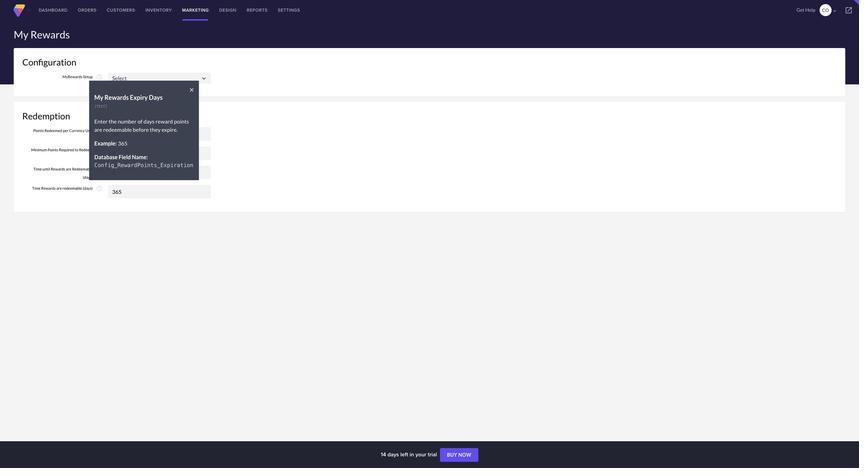 Task type: locate. For each thing, give the bounding box(es) containing it.
unit
[[85, 128, 93, 133]]

1 vertical spatial time
[[32, 186, 40, 191]]

myrewards setup help_outline
[[62, 73, 103, 80]]

days right of
[[144, 118, 155, 125]]


[[832, 8, 839, 14]]

1 horizontal spatial are
[[66, 167, 71, 171]]

365
[[118, 140, 128, 147]]

are inside time until rewards are redeemable (days) help_outline
[[66, 167, 71, 171]]

get help
[[797, 7, 816, 13]]

0 horizontal spatial days
[[144, 118, 155, 125]]

rewards down until
[[41, 186, 56, 191]]

are inside the enter the number of days reward points are redeemable before they expire.
[[94, 126, 102, 133]]

time for time until rewards are redeemable (days) help_outline
[[33, 167, 42, 171]]

design
[[219, 7, 237, 13]]

orders
[[78, 7, 97, 13]]

0 horizontal spatial redeemable
[[63, 186, 82, 191]]

redeemed
[[44, 128, 62, 133]]

0 horizontal spatial points
[[33, 128, 44, 133]]

points left redeemed
[[33, 128, 44, 133]]

redeemable
[[72, 167, 93, 171]]

points inside minimum points required to redeem help_outline
[[48, 148, 58, 152]]

before
[[133, 126, 149, 133]]

1 vertical spatial (days)
[[83, 186, 93, 191]]

1 vertical spatial points
[[48, 148, 58, 152]]

time for time rewards are redeemable (days)
[[32, 186, 40, 191]]

1 horizontal spatial points
[[48, 148, 58, 152]]

trial
[[428, 451, 437, 459]]

5 help_outline from the top
[[96, 185, 103, 192]]

the
[[109, 118, 117, 125]]

myrewards
[[62, 74, 82, 79]]

[text]
[[94, 104, 107, 109]]

0 vertical spatial days
[[144, 118, 155, 125]]

my for my rewards expiry days [text]
[[94, 94, 103, 101]]

config_rewardpoints_expiration
[[94, 162, 194, 169]]

days inside the enter the number of days reward points are redeemable before they expire.
[[144, 118, 155, 125]]

1 horizontal spatial my
[[94, 94, 103, 101]]

2 horizontal spatial are
[[94, 126, 102, 133]]

time rewards are redeemable (days)
[[32, 186, 93, 191]]

are
[[94, 126, 102, 133], [66, 167, 71, 171], [56, 186, 62, 191]]

co 
[[823, 7, 839, 14]]

now
[[459, 452, 472, 458]]

1 vertical spatial are
[[66, 167, 71, 171]]

rewards for time rewards are redeemable (days)
[[41, 186, 56, 191]]

rewards for my rewards expiry days [text]
[[105, 94, 129, 101]]

minimum
[[31, 148, 47, 152]]

redeemable
[[103, 126, 132, 133], [63, 186, 82, 191]]

days
[[149, 94, 163, 101]]

days
[[144, 118, 155, 125], [388, 451, 399, 459]]

0 vertical spatial my
[[14, 28, 28, 41]]

buy now link
[[441, 448, 479, 462]]

help_outline
[[96, 73, 103, 80], [96, 127, 103, 134], [96, 147, 103, 153], [96, 166, 103, 173], [96, 185, 103, 192]]

1 (days) from the top
[[83, 175, 93, 180]]

redeemable down time until rewards are redeemable (days) help_outline
[[63, 186, 82, 191]]

per
[[63, 128, 68, 133]]

0 vertical spatial (days)
[[83, 175, 93, 180]]

None field
[[108, 127, 211, 141], [108, 147, 211, 160], [108, 166, 211, 179], [108, 185, 211, 198], [108, 127, 211, 141], [108, 147, 211, 160], [108, 166, 211, 179], [108, 185, 211, 198]]

1 horizontal spatial redeemable
[[103, 126, 132, 133]]

2 (days) from the top
[[83, 186, 93, 191]]

are left redeemable
[[66, 167, 71, 171]]

points
[[33, 128, 44, 133], [48, 148, 58, 152]]


[[845, 6, 854, 14]]

expiry
[[130, 94, 148, 101]]

rewards inside my rewards expiry days [text]
[[105, 94, 129, 101]]

points left the required
[[48, 148, 58, 152]]

they
[[150, 126, 161, 133]]

my inside my rewards expiry days [text]
[[94, 94, 103, 101]]

reward
[[156, 118, 173, 125]]

my rewards expiry days [text]
[[94, 94, 163, 109]]

customers
[[107, 7, 135, 13]]

currency
[[69, 128, 85, 133]]

buy now
[[447, 452, 472, 458]]

1 vertical spatial days
[[388, 451, 399, 459]]

0 vertical spatial time
[[33, 167, 42, 171]]

time
[[33, 167, 42, 171], [32, 186, 40, 191]]

field
[[119, 154, 131, 160]]

co
[[823, 7, 830, 13]]

minimum points required to redeem help_outline
[[31, 147, 103, 153]]

enter the number of days reward points are redeemable before they expire.
[[94, 118, 189, 133]]

2 vertical spatial are
[[56, 186, 62, 191]]

help
[[806, 7, 816, 13]]

to
[[75, 148, 78, 152]]

dashboard
[[39, 7, 68, 13]]

your
[[416, 451, 427, 459]]

4 help_outline from the top
[[96, 166, 103, 173]]

days right 14
[[388, 451, 399, 459]]

0 horizontal spatial my
[[14, 28, 28, 41]]

1 vertical spatial my
[[94, 94, 103, 101]]

rewards up [text]
[[105, 94, 129, 101]]

my
[[14, 28, 28, 41], [94, 94, 103, 101]]

2 help_outline from the top
[[96, 127, 103, 134]]

rewards down dashboard link
[[30, 28, 70, 41]]

0 vertical spatial points
[[33, 128, 44, 133]]

redeemable down the
[[103, 126, 132, 133]]

of
[[138, 118, 143, 125]]

rewards
[[30, 28, 70, 41], [105, 94, 129, 101], [51, 167, 65, 171], [41, 186, 56, 191]]

configuration
[[22, 57, 76, 68]]

time inside time until rewards are redeemable (days) help_outline
[[33, 167, 42, 171]]

rewards right until
[[51, 167, 65, 171]]

(days)
[[83, 175, 93, 180], [83, 186, 93, 191]]

redeem
[[79, 148, 93, 152]]

0 horizontal spatial are
[[56, 186, 62, 191]]

0 vertical spatial are
[[94, 126, 102, 133]]

0 vertical spatial redeemable
[[103, 126, 132, 133]]

until
[[42, 167, 50, 171]]

are down time until rewards are redeemable (days) help_outline
[[56, 186, 62, 191]]

None text field
[[108, 73, 211, 83]]

are down 'enter'
[[94, 126, 102, 133]]



Task type: describe. For each thing, give the bounding box(es) containing it.
dashboard link
[[34, 0, 73, 21]]

points inside points redeemed per currency unit help_outline
[[33, 128, 44, 133]]

1 help_outline from the top
[[96, 73, 103, 80]]

settings
[[278, 7, 300, 13]]

marketing
[[182, 7, 209, 13]]

name:
[[132, 154, 148, 160]]

points
[[174, 118, 189, 125]]

reports
[[247, 7, 268, 13]]

rewards for my rewards
[[30, 28, 70, 41]]

number
[[118, 118, 137, 125]]

14 days left in your trial
[[381, 451, 439, 459]]

help_outline inside time until rewards are redeemable (days) help_outline
[[96, 166, 103, 173]]


[[200, 75, 208, 82]]

(days) inside time until rewards are redeemable (days) help_outline
[[83, 175, 93, 180]]

rewards inside time until rewards are redeemable (days) help_outline
[[51, 167, 65, 171]]

my rewards
[[14, 28, 70, 41]]

get
[[797, 7, 805, 13]]

points redeemed per currency unit help_outline
[[33, 127, 103, 134]]

required
[[59, 148, 74, 152]]

my for my rewards
[[14, 28, 28, 41]]

1 horizontal spatial days
[[388, 451, 399, 459]]

1 vertical spatial redeemable
[[63, 186, 82, 191]]

example:
[[94, 140, 117, 147]]

enter
[[94, 118, 108, 125]]

database field name: config_rewardpoints_expiration
[[94, 154, 194, 169]]

 link
[[839, 0, 860, 21]]

time until rewards are redeemable (days) help_outline
[[33, 166, 103, 180]]

expire.
[[162, 126, 178, 133]]

inventory
[[146, 7, 172, 13]]

setup
[[83, 74, 93, 79]]

redemption
[[22, 111, 70, 122]]

redeemable inside the enter the number of days reward points are redeemable before they expire.
[[103, 126, 132, 133]]

in
[[410, 451, 414, 459]]

left
[[401, 451, 409, 459]]

3 help_outline from the top
[[96, 147, 103, 153]]

buy
[[447, 452, 458, 458]]

example: 365
[[94, 140, 128, 147]]

14
[[381, 451, 386, 459]]

database
[[94, 154, 118, 160]]



Task type: vqa. For each thing, say whether or not it's contained in the screenshot.
365
yes



